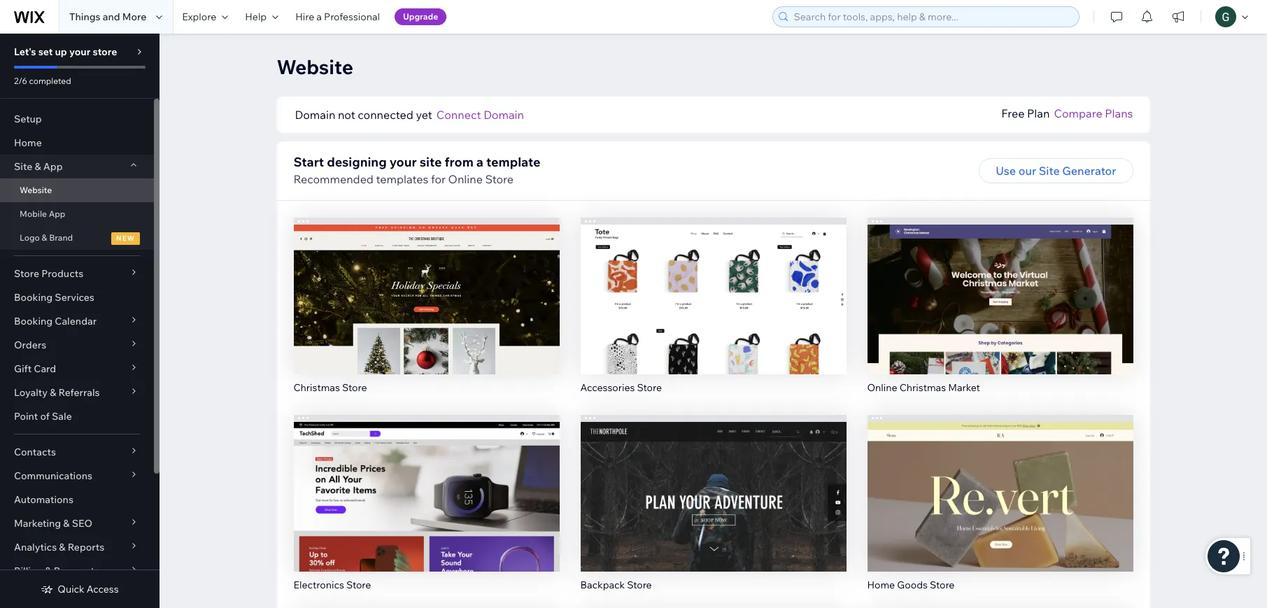 Task type: describe. For each thing, give the bounding box(es) containing it.
marketing & seo
[[14, 517, 93, 530]]

start designing your site from a template recommended templates for online store
[[294, 154, 541, 186]]

marketing
[[14, 517, 61, 530]]

quick access
[[58, 583, 119, 596]]

setup
[[14, 113, 42, 125]]

contacts
[[14, 446, 56, 459]]

store inside start designing your site from a template recommended templates for online store
[[485, 172, 514, 186]]

connect domain button
[[437, 106, 524, 123]]

plan
[[1028, 106, 1050, 120]]

edit for backpack store
[[703, 475, 724, 489]]

connect
[[437, 108, 481, 122]]

brand
[[49, 232, 73, 243]]

completed
[[29, 76, 71, 86]]

edit button for backpack store
[[684, 470, 743, 495]]

use our site generator
[[996, 164, 1117, 178]]

2/6 completed
[[14, 76, 71, 86]]

reports
[[68, 541, 104, 554]]

view button for christmas store
[[397, 302, 457, 327]]

market
[[949, 381, 981, 394]]

professional
[[324, 11, 380, 23]]

up
[[55, 46, 67, 58]]

recommended
[[294, 172, 374, 186]]

hire a professional
[[296, 11, 380, 23]]

backpack
[[581, 579, 625, 591]]

designing
[[327, 154, 387, 170]]

mobile app link
[[0, 202, 154, 226]]

1 vertical spatial app
[[49, 209, 65, 219]]

view for backpack store
[[701, 505, 727, 519]]

gift card
[[14, 363, 56, 375]]

view button for backpack store
[[684, 499, 744, 524]]

edit button for electronics store
[[397, 470, 456, 495]]

your inside start designing your site from a template recommended templates for online store
[[390, 154, 417, 170]]

contacts button
[[0, 440, 154, 464]]

site & app button
[[0, 155, 154, 179]]

help
[[245, 11, 267, 23]]

loyalty & referrals button
[[0, 381, 154, 405]]

store
[[93, 46, 117, 58]]

analytics & reports
[[14, 541, 104, 554]]

billing
[[14, 565, 43, 578]]

home link
[[0, 131, 154, 155]]

template
[[487, 154, 541, 170]]

a inside start designing your site from a template recommended templates for online store
[[477, 154, 484, 170]]

use our site generator button
[[980, 158, 1134, 183]]

christmas store
[[294, 381, 367, 394]]

compare
[[1055, 106, 1103, 120]]

booking calendar
[[14, 315, 97, 328]]

booking services
[[14, 291, 94, 304]]

1 christmas from the left
[[294, 381, 340, 394]]

site & app
[[14, 160, 63, 173]]

from
[[445, 154, 474, 170]]

store inside dropdown button
[[14, 267, 39, 280]]

& for logo
[[42, 232, 47, 243]]

online inside start designing your site from a template recommended templates for online store
[[449, 172, 483, 186]]

1 domain from the left
[[295, 108, 336, 122]]

automations link
[[0, 488, 154, 512]]

yet
[[416, 108, 432, 122]]

home for home
[[14, 137, 42, 149]]

edit button for christmas store
[[397, 272, 456, 297]]

store products
[[14, 267, 83, 280]]

for
[[431, 172, 446, 186]]

edit for electronics store
[[416, 475, 437, 489]]

1 vertical spatial online
[[868, 381, 898, 394]]

upgrade button
[[395, 8, 447, 25]]

mobile
[[20, 209, 47, 219]]

domain not connected yet connect domain
[[295, 108, 524, 122]]

explore
[[182, 11, 217, 23]]

gift card button
[[0, 357, 154, 381]]

templates
[[376, 172, 429, 186]]

edit for online christmas market
[[990, 278, 1011, 292]]

loyalty & referrals
[[14, 386, 100, 399]]

edit for home goods store
[[990, 475, 1011, 489]]

electronics store
[[294, 579, 371, 591]]

use
[[996, 164, 1017, 178]]

help button
[[237, 0, 287, 34]]

& for site
[[35, 160, 41, 173]]

point
[[14, 410, 38, 423]]

our
[[1019, 164, 1037, 178]]

accessories
[[581, 381, 635, 394]]

edit button for online christmas market
[[971, 272, 1030, 297]]

new
[[116, 234, 135, 243]]

a inside hire a professional link
[[317, 11, 322, 23]]

view for online christmas market
[[988, 307, 1014, 321]]

orders
[[14, 339, 46, 351]]

things
[[69, 11, 101, 23]]

plans
[[1106, 106, 1134, 120]]

edit for christmas store
[[416, 278, 437, 292]]

Search for tools, apps, help & more... field
[[790, 7, 1075, 27]]

products
[[41, 267, 83, 280]]

2/6
[[14, 76, 27, 86]]

and
[[103, 11, 120, 23]]

store products button
[[0, 262, 154, 286]]

not
[[338, 108, 355, 122]]

compare plans button
[[1055, 105, 1134, 122]]



Task type: vqa. For each thing, say whether or not it's contained in the screenshot.
customers?
no



Task type: locate. For each thing, give the bounding box(es) containing it.
home for home goods store
[[868, 579, 896, 591]]

store
[[485, 172, 514, 186], [14, 267, 39, 280], [342, 381, 367, 394], [638, 381, 662, 394], [347, 579, 371, 591], [627, 579, 652, 591], [930, 579, 955, 591]]

automations
[[14, 494, 73, 506]]

1 vertical spatial your
[[390, 154, 417, 170]]

your right 'up'
[[69, 46, 91, 58]]

point of sale
[[14, 410, 72, 423]]

gift
[[14, 363, 32, 375]]

site inside button
[[1039, 164, 1060, 178]]

& left reports
[[59, 541, 65, 554]]

things and more
[[69, 11, 147, 23]]

domain right connect
[[484, 108, 524, 122]]

0 horizontal spatial website
[[20, 185, 52, 195]]

edit button for accessories store
[[684, 272, 743, 297]]

app inside dropdown button
[[43, 160, 63, 173]]

domain
[[295, 108, 336, 122], [484, 108, 524, 122]]

home
[[14, 137, 42, 149], [868, 579, 896, 591]]

booking inside popup button
[[14, 315, 53, 328]]

logo
[[20, 232, 40, 243]]

seo
[[72, 517, 93, 530]]

website link
[[0, 179, 154, 202]]

booking for booking calendar
[[14, 315, 53, 328]]

start
[[294, 154, 324, 170]]

electronics
[[294, 579, 344, 591]]

communications button
[[0, 464, 154, 488]]

& for billing
[[45, 565, 51, 578]]

0 vertical spatial home
[[14, 137, 42, 149]]

& up the website link
[[35, 160, 41, 173]]

access
[[87, 583, 119, 596]]

analytics & reports button
[[0, 536, 154, 559]]

a
[[317, 11, 322, 23], [477, 154, 484, 170]]

0 vertical spatial a
[[317, 11, 322, 23]]

set
[[38, 46, 53, 58]]

0 vertical spatial your
[[69, 46, 91, 58]]

billing & payments button
[[0, 559, 154, 583]]

quick access button
[[41, 583, 119, 596]]

loyalty
[[14, 386, 48, 399]]

0 horizontal spatial online
[[449, 172, 483, 186]]

booking for booking services
[[14, 291, 53, 304]]

0 horizontal spatial christmas
[[294, 381, 340, 394]]

view
[[414, 307, 440, 321], [988, 307, 1014, 321], [414, 505, 440, 519], [701, 505, 727, 519], [988, 505, 1014, 519]]

& right logo
[[42, 232, 47, 243]]

& inside popup button
[[50, 386, 56, 399]]

view for electronics store
[[414, 505, 440, 519]]

app right mobile
[[49, 209, 65, 219]]

edit
[[416, 278, 437, 292], [703, 278, 724, 292], [990, 278, 1011, 292], [416, 475, 437, 489], [703, 475, 724, 489], [990, 475, 1011, 489]]

mobile app
[[20, 209, 65, 219]]

& for marketing
[[63, 517, 70, 530]]

1 horizontal spatial a
[[477, 154, 484, 170]]

app up the website link
[[43, 160, 63, 173]]

online
[[449, 172, 483, 186], [868, 381, 898, 394]]

edit button for home goods store
[[971, 470, 1030, 495]]

website inside sidebar element
[[20, 185, 52, 195]]

site
[[14, 160, 32, 173], [1039, 164, 1060, 178]]

view for christmas store
[[414, 307, 440, 321]]

booking calendar button
[[0, 309, 154, 333]]

&
[[35, 160, 41, 173], [42, 232, 47, 243], [50, 386, 56, 399], [63, 517, 70, 530], [59, 541, 65, 554], [45, 565, 51, 578]]

0 vertical spatial online
[[449, 172, 483, 186]]

view button for electronics store
[[397, 499, 457, 524]]

quick
[[58, 583, 84, 596]]

hire a professional link
[[287, 0, 389, 34]]

home down setup
[[14, 137, 42, 149]]

a right from
[[477, 154, 484, 170]]

website down hire
[[277, 55, 354, 79]]

more
[[122, 11, 147, 23]]

1 horizontal spatial home
[[868, 579, 896, 591]]

card
[[34, 363, 56, 375]]

payments
[[54, 565, 99, 578]]

& for analytics
[[59, 541, 65, 554]]

view button for online christmas market
[[971, 302, 1031, 327]]

orders button
[[0, 333, 154, 357]]

marketing & seo button
[[0, 512, 154, 536]]

& left seo at the left of page
[[63, 517, 70, 530]]

0 horizontal spatial your
[[69, 46, 91, 58]]

logo & brand
[[20, 232, 73, 243]]

view for home goods store
[[988, 505, 1014, 519]]

1 horizontal spatial your
[[390, 154, 417, 170]]

referrals
[[58, 386, 100, 399]]

goods
[[898, 579, 928, 591]]

upgrade
[[403, 11, 438, 22]]

free plan compare plans
[[1002, 106, 1134, 120]]

your up templates
[[390, 154, 417, 170]]

1 vertical spatial website
[[20, 185, 52, 195]]

generator
[[1063, 164, 1117, 178]]

services
[[55, 291, 94, 304]]

home inside sidebar element
[[14, 137, 42, 149]]

free
[[1002, 106, 1025, 120]]

1 horizontal spatial website
[[277, 55, 354, 79]]

0 horizontal spatial home
[[14, 137, 42, 149]]

0 vertical spatial booking
[[14, 291, 53, 304]]

booking services link
[[0, 286, 154, 309]]

connected
[[358, 108, 414, 122]]

calendar
[[55, 315, 97, 328]]

home left goods
[[868, 579, 896, 591]]

1 vertical spatial home
[[868, 579, 896, 591]]

2 christmas from the left
[[900, 381, 947, 394]]

1 vertical spatial booking
[[14, 315, 53, 328]]

your inside sidebar element
[[69, 46, 91, 58]]

0 horizontal spatial a
[[317, 11, 322, 23]]

of
[[40, 410, 50, 423]]

a right hire
[[317, 11, 322, 23]]

site inside dropdown button
[[14, 160, 32, 173]]

0 vertical spatial website
[[277, 55, 354, 79]]

booking up orders
[[14, 315, 53, 328]]

& right loyalty
[[50, 386, 56, 399]]

communications
[[14, 470, 92, 482]]

accessories store
[[581, 381, 662, 394]]

1 horizontal spatial online
[[868, 381, 898, 394]]

edit for accessories store
[[703, 278, 724, 292]]

& for loyalty
[[50, 386, 56, 399]]

booking inside 'link'
[[14, 291, 53, 304]]

site right our
[[1039, 164, 1060, 178]]

2 booking from the top
[[14, 315, 53, 328]]

0 horizontal spatial domain
[[295, 108, 336, 122]]

domain left not
[[295, 108, 336, 122]]

your
[[69, 46, 91, 58], [390, 154, 417, 170]]

billing & payments
[[14, 565, 99, 578]]

view button
[[397, 302, 457, 327], [971, 302, 1031, 327], [397, 499, 457, 524], [684, 499, 744, 524], [971, 499, 1031, 524]]

view button for home goods store
[[971, 499, 1031, 524]]

sidebar element
[[0, 34, 160, 608]]

website down the site & app
[[20, 185, 52, 195]]

website
[[277, 55, 354, 79], [20, 185, 52, 195]]

1 horizontal spatial site
[[1039, 164, 1060, 178]]

home goods store
[[868, 579, 955, 591]]

online christmas market
[[868, 381, 981, 394]]

0 horizontal spatial site
[[14, 160, 32, 173]]

1 booking from the top
[[14, 291, 53, 304]]

site down setup
[[14, 160, 32, 173]]

backpack store
[[581, 579, 652, 591]]

analytics
[[14, 541, 57, 554]]

1 horizontal spatial domain
[[484, 108, 524, 122]]

2 domain from the left
[[484, 108, 524, 122]]

1 vertical spatial a
[[477, 154, 484, 170]]

1 horizontal spatial christmas
[[900, 381, 947, 394]]

setup link
[[0, 107, 154, 131]]

& inside "popup button"
[[59, 541, 65, 554]]

booking down 'store products'
[[14, 291, 53, 304]]

let's
[[14, 46, 36, 58]]

& right billing
[[45, 565, 51, 578]]

0 vertical spatial app
[[43, 160, 63, 173]]



